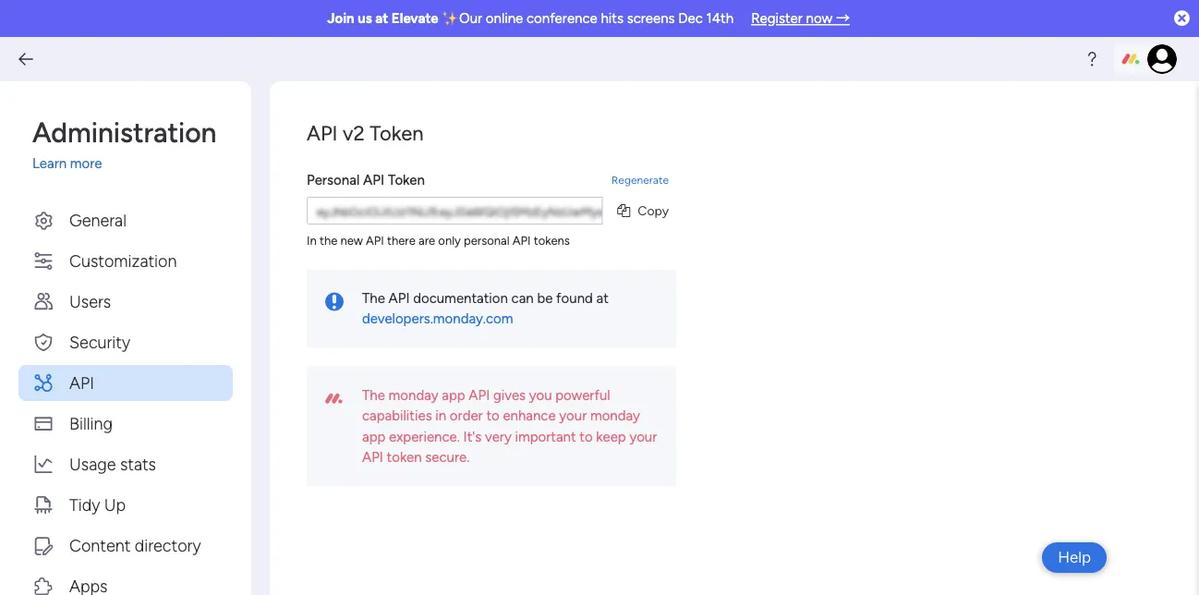 Task type: describe. For each thing, give the bounding box(es) containing it.
now
[[807, 10, 833, 27]]

back to workspace image
[[17, 50, 35, 68]]

the monday app api gives you powerful capabilities in order to enhance your monday app experience. it's very important to keep your api token secure.
[[362, 387, 658, 466]]

→
[[837, 10, 850, 27]]

content directory
[[69, 535, 201, 555]]

powerful
[[556, 387, 611, 404]]

are
[[419, 233, 436, 248]]

secure.
[[426, 449, 470, 466]]

more
[[70, 155, 102, 172]]

api inside button
[[69, 373, 94, 392]]

at inside the api documentation can be found at developers.monday.com
[[597, 290, 609, 306]]

billing
[[69, 413, 113, 433]]

customization button
[[18, 243, 233, 279]]

learn more link
[[32, 153, 233, 174]]

screens
[[627, 10, 675, 27]]

api left token
[[362, 449, 384, 466]]

join us at elevate ✨ our online conference hits screens dec 14th
[[327, 10, 734, 27]]

personal api token
[[307, 171, 425, 188]]

1 horizontal spatial monday
[[591, 408, 641, 424]]

the api documentation can be found at developers.monday.com
[[362, 290, 609, 327]]

content
[[69, 535, 131, 555]]

very
[[485, 428, 512, 445]]

hits
[[601, 10, 624, 27]]

register now →
[[752, 10, 850, 27]]

1 horizontal spatial to
[[580, 428, 593, 445]]

developers.monday.com
[[362, 311, 514, 327]]

general
[[69, 210, 127, 230]]

help
[[1059, 548, 1092, 567]]

the for the monday app api gives you powerful capabilities in order to enhance your monday app experience. it's very important to keep your api token secure.
[[362, 387, 385, 404]]

up
[[104, 495, 126, 514]]

our
[[460, 10, 483, 27]]

in
[[307, 233, 317, 248]]

v2
[[343, 121, 365, 145]]

there
[[387, 233, 416, 248]]

online
[[486, 10, 523, 27]]

you
[[529, 387, 552, 404]]

personal
[[464, 233, 510, 248]]

copy
[[638, 203, 669, 219]]

api button
[[18, 365, 233, 401]]

keep
[[597, 428, 627, 445]]

only
[[439, 233, 461, 248]]

security
[[69, 332, 130, 352]]

can
[[512, 290, 534, 306]]

token for personal api token
[[388, 171, 425, 188]]

experience.
[[389, 428, 460, 445]]

elevate
[[392, 10, 439, 27]]

the
[[320, 233, 338, 248]]

token
[[387, 449, 422, 466]]

the for the api documentation can be found at developers.monday.com
[[362, 290, 385, 306]]

0 horizontal spatial at
[[376, 10, 389, 27]]

personal
[[307, 171, 360, 188]]

tidy up
[[69, 495, 126, 514]]

monday icon image
[[325, 385, 343, 413]]

gives
[[494, 387, 526, 404]]

directory
[[135, 535, 201, 555]]

billing button
[[18, 405, 233, 441]]

it's
[[464, 428, 482, 445]]

conference
[[527, 10, 598, 27]]

capabilities
[[362, 408, 432, 424]]

tidy
[[69, 495, 100, 514]]

usage
[[69, 454, 116, 474]]

tidy up button
[[18, 487, 233, 523]]

token for api v2 token
[[370, 121, 424, 145]]



Task type: vqa. For each thing, say whether or not it's contained in the screenshot.
: for Skype
no



Task type: locate. For each thing, give the bounding box(es) containing it.
monday up capabilities
[[389, 387, 439, 404]]

1 vertical spatial monday
[[591, 408, 641, 424]]

0 vertical spatial monday
[[389, 387, 439, 404]]

at
[[376, 10, 389, 27], [597, 290, 609, 306]]

your
[[560, 408, 587, 424], [630, 428, 658, 445]]

in the new api there are only personal api tokens
[[307, 233, 570, 248]]

your down powerful
[[560, 408, 587, 424]]

0 vertical spatial app
[[442, 387, 466, 404]]

0 horizontal spatial app
[[362, 428, 386, 445]]

api up developers.monday.com link
[[389, 290, 410, 306]]

important
[[515, 428, 577, 445]]

administration
[[32, 116, 217, 149]]

api inside the api documentation can be found at developers.monday.com
[[389, 290, 410, 306]]

1 vertical spatial at
[[597, 290, 609, 306]]

1 vertical spatial the
[[362, 387, 385, 404]]

join
[[327, 10, 355, 27]]

monday
[[389, 387, 439, 404], [591, 408, 641, 424]]

general button
[[18, 202, 233, 238]]

at right us
[[376, 10, 389, 27]]

1 the from the top
[[362, 290, 385, 306]]

api v2 token
[[307, 121, 424, 145]]

the right dapulse info icon
[[362, 290, 385, 306]]

to
[[487, 408, 500, 424], [580, 428, 593, 445]]

1 vertical spatial token
[[388, 171, 425, 188]]

regenerate button
[[604, 165, 677, 195]]

0 vertical spatial your
[[560, 408, 587, 424]]

security button
[[18, 324, 233, 360]]

app down capabilities
[[362, 428, 386, 445]]

0 vertical spatial at
[[376, 10, 389, 27]]

1 vertical spatial your
[[630, 428, 658, 445]]

1 vertical spatial app
[[362, 428, 386, 445]]

eyjhbgcioijiuzi1nij9.eyj0awqioji5mzeynzuwmywiywfpijoxmswidwlkijo1mtexndc1mswiawfkijoimjaymy0xmc0zmvqymtowmjoxmi41mjraiiwicgvyijoibwu6
[[317, 204, 1200, 247]]

at right found
[[597, 290, 609, 306]]

administration learn more
[[32, 116, 217, 172]]

help button
[[1043, 543, 1108, 573]]

1 horizontal spatial app
[[442, 387, 466, 404]]

order
[[450, 408, 483, 424]]

app
[[442, 387, 466, 404], [362, 428, 386, 445]]

dec
[[679, 10, 703, 27]]

usage stats button
[[18, 446, 233, 482]]

users button
[[18, 283, 233, 319]]

the inside the api documentation can be found at developers.monday.com
[[362, 290, 385, 306]]

documentation
[[413, 290, 508, 306]]

register now → link
[[752, 10, 850, 27]]

the
[[362, 290, 385, 306], [362, 387, 385, 404]]

monday up keep
[[591, 408, 641, 424]]

0 vertical spatial to
[[487, 408, 500, 424]]

customization
[[69, 251, 177, 270]]

api right new
[[366, 233, 384, 248]]

in
[[436, 408, 447, 424]]

to left keep
[[580, 428, 593, 445]]

api left 'tokens'
[[513, 233, 531, 248]]

api right personal
[[363, 171, 385, 188]]

14th
[[707, 10, 734, 27]]

token up 'there'
[[388, 171, 425, 188]]

✨
[[442, 10, 456, 27]]

regenerate
[[612, 173, 669, 187]]

token
[[370, 121, 424, 145], [388, 171, 425, 188]]

0 vertical spatial token
[[370, 121, 424, 145]]

be
[[538, 290, 553, 306]]

api
[[307, 121, 338, 145], [363, 171, 385, 188], [366, 233, 384, 248], [513, 233, 531, 248], [389, 290, 410, 306], [69, 373, 94, 392], [469, 387, 490, 404], [362, 449, 384, 466]]

api up the "billing"
[[69, 373, 94, 392]]

token right v2 at the top left of page
[[370, 121, 424, 145]]

0 horizontal spatial monday
[[389, 387, 439, 404]]

1 horizontal spatial at
[[597, 290, 609, 306]]

stats
[[120, 454, 156, 474]]

learn
[[32, 155, 67, 172]]

api up order
[[469, 387, 490, 404]]

bob builder image
[[1148, 44, 1178, 74]]

content directory button
[[18, 527, 233, 563]]

0 vertical spatial the
[[362, 290, 385, 306]]

us
[[358, 10, 372, 27]]

the up capabilities
[[362, 387, 385, 404]]

files o image
[[618, 204, 631, 217]]

your right keep
[[630, 428, 658, 445]]

developers.monday.com link
[[362, 311, 514, 327]]

0 horizontal spatial to
[[487, 408, 500, 424]]

enhance
[[503, 408, 556, 424]]

new
[[341, 233, 363, 248]]

users
[[69, 291, 111, 311]]

the inside the monday app api gives you powerful capabilities in order to enhance your monday app experience. it's very important to keep your api token secure.
[[362, 387, 385, 404]]

dapulse info image
[[325, 288, 344, 316]]

to up very
[[487, 408, 500, 424]]

register
[[752, 10, 803, 27]]

usage stats
[[69, 454, 156, 474]]

copy button
[[610, 196, 677, 226]]

1 horizontal spatial your
[[630, 428, 658, 445]]

app up in
[[442, 387, 466, 404]]

found
[[557, 290, 593, 306]]

help image
[[1083, 50, 1102, 68]]

2 the from the top
[[362, 387, 385, 404]]

tokens
[[534, 233, 570, 248]]

0 horizontal spatial your
[[560, 408, 587, 424]]

api left v2 at the top left of page
[[307, 121, 338, 145]]

1 vertical spatial to
[[580, 428, 593, 445]]



